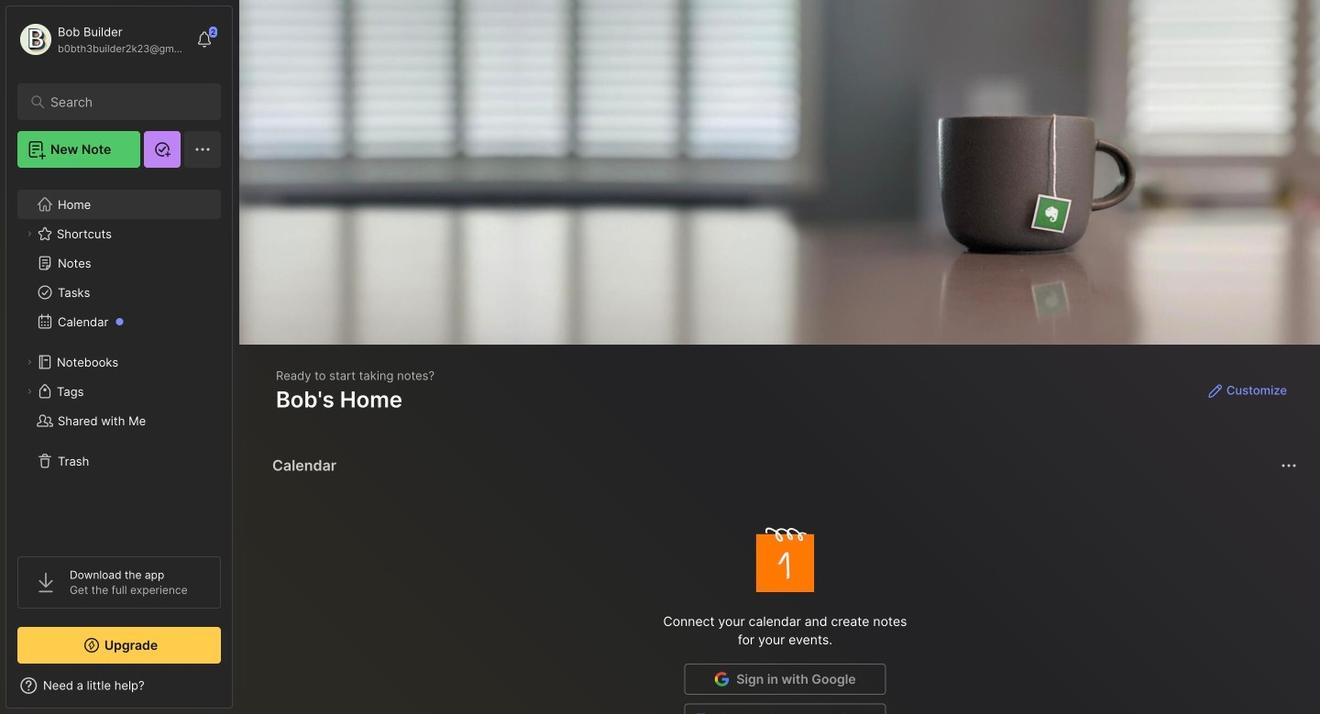 Task type: locate. For each thing, give the bounding box(es) containing it.
None search field
[[50, 91, 197, 113]]

tree inside main element
[[6, 179, 232, 540]]

main element
[[0, 0, 238, 715]]

expand notebooks image
[[24, 357, 35, 368]]

Account field
[[17, 21, 187, 58]]

tree
[[6, 179, 232, 540]]

WHAT'S NEW field
[[6, 671, 232, 701]]

more actions image
[[1279, 455, 1301, 477]]



Task type: vqa. For each thing, say whether or not it's contained in the screenshot.
WHAT'S NEW field
yes



Task type: describe. For each thing, give the bounding box(es) containing it.
click to collapse image
[[232, 681, 245, 703]]

expand tags image
[[24, 386, 35, 397]]

More actions field
[[1277, 453, 1303, 479]]

Search text field
[[50, 94, 197, 111]]

none search field inside main element
[[50, 91, 197, 113]]



